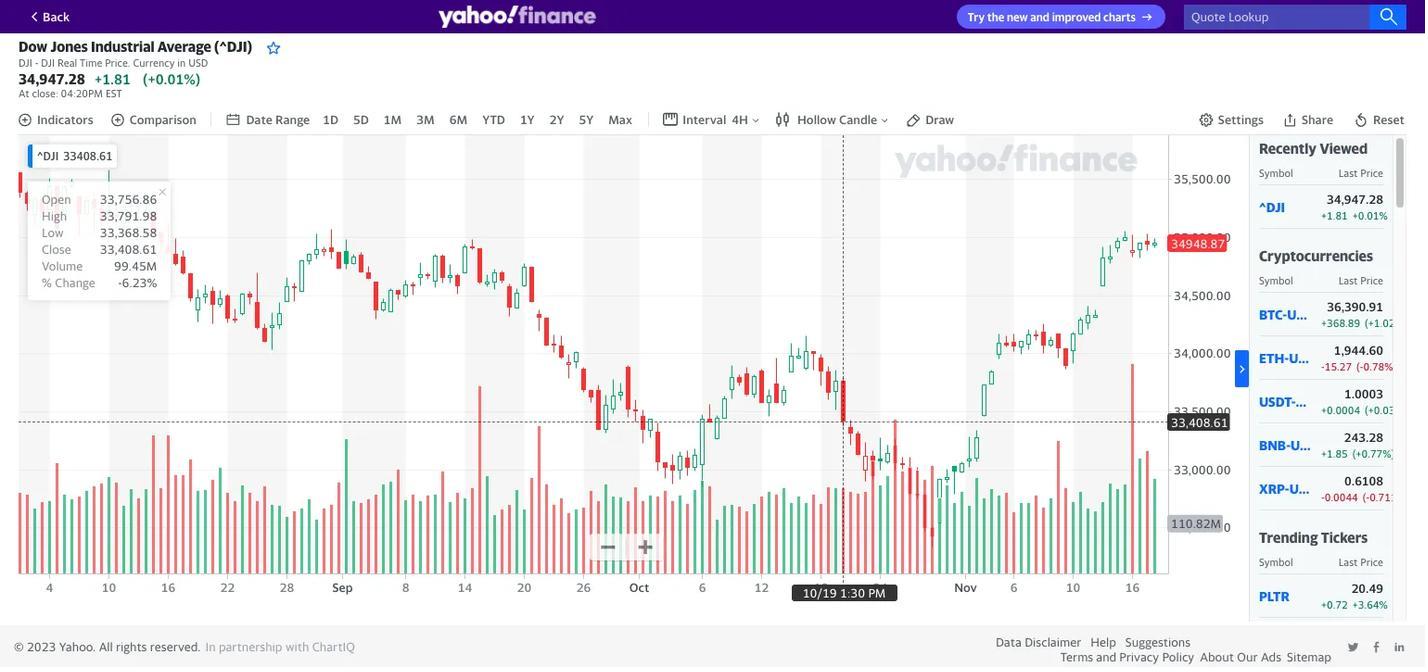 Task type: describe. For each thing, give the bounding box(es) containing it.
243.28
[[1345, 431, 1384, 445]]

%
[[42, 276, 52, 290]]

cryptocurrencies
[[1260, 248, 1374, 264]]

+3.64%
[[1353, 599, 1389, 611]]

price for recently viewed
[[1361, 167, 1384, 179]]

close
[[42, 242, 71, 257]]

follow on linkedin image
[[1394, 642, 1406, 654]]

try the new and improved charts
[[968, 10, 1136, 24]]

settings button
[[1199, 112, 1264, 127]]

usdt-usd
[[1260, 394, 1322, 410]]

2 dji from the left
[[41, 57, 55, 69]]

suggestions
[[1126, 635, 1191, 650]]

recently viewed link
[[1260, 140, 1368, 157]]

usd for eth-
[[1290, 350, 1315, 366]]

yahoo finance logo image
[[438, 6, 596, 28]]

99.45m
[[114, 259, 157, 274]]

(+0.01%) at close:  04:20pm est
[[19, 71, 200, 99]]

last price for trending tickers
[[1339, 557, 1384, 569]]

^dji link
[[1260, 199, 1313, 215]]

usd for xrp-
[[1290, 481, 1316, 497]]

charts
[[1104, 10, 1136, 24]]

in
[[177, 57, 186, 69]]

interval 4h
[[683, 112, 749, 127]]

reserved.
[[150, 640, 201, 655]]

last price for cryptocurrencies
[[1339, 275, 1384, 287]]

usd for btc-
[[1288, 307, 1313, 322]]

34,947.28 +1.81
[[19, 71, 131, 87]]

trending tickers
[[1260, 530, 1369, 546]]

with
[[286, 640, 309, 655]]

0.78%)
[[1364, 361, 1397, 373]]

suggestions link
[[1126, 635, 1191, 650]]

settings
[[1219, 112, 1264, 127]]

max button
[[607, 110, 635, 129]]

nav element
[[226, 110, 635, 129]]

eth-usd
[[1260, 350, 1315, 366]]

xrp-usd link
[[1260, 481, 1316, 497]]

5y
[[579, 112, 594, 127]]

show more image
[[1236, 362, 1250, 376]]

1y
[[520, 112, 535, 127]]

34,947.28 for 34,947.28 +1.81 +0.01%
[[1327, 192, 1384, 207]]

chart toolbar toolbar
[[18, 103, 1407, 136]]

share button
[[1281, 110, 1336, 129]]

bnb-
[[1260, 437, 1291, 453]]

+0.72
[[1322, 599, 1349, 611]]

real
[[58, 57, 77, 69]]

symbol for cryptocurrencies
[[1260, 275, 1294, 287]]

+1.81 for 34,947.28 +1.81 +0.01%
[[1322, 210, 1349, 222]]

(+0.01%)
[[143, 71, 200, 87]]

draw
[[926, 112, 955, 127]]

eth-
[[1260, 350, 1290, 366]]

2y
[[550, 112, 564, 127]]

change
[[55, 276, 95, 290]]

follow on facebook image
[[1371, 642, 1383, 654]]

+0.0004
[[1322, 405, 1361, 417]]

average
[[158, 38, 211, 55]]

-6.23%
[[118, 276, 157, 290]]

1y button
[[519, 110, 537, 129]]

comparison
[[130, 112, 197, 127]]

ads
[[1262, 650, 1282, 665]]

6m
[[450, 112, 468, 127]]

share
[[1302, 112, 1334, 127]]

0.6108
[[1345, 474, 1384, 489]]

right column element
[[1250, 136, 1420, 668]]

243.28 +1.85 (+0.77%)
[[1322, 431, 1395, 460]]

indicators
[[37, 112, 93, 127]]

try
[[968, 10, 985, 24]]

(- for eth-usd
[[1357, 361, 1364, 373]]

© 2023 yahoo. all rights reserved. in partnership with chartiq
[[14, 640, 355, 655]]

recently
[[1260, 140, 1317, 157]]

industrial
[[91, 38, 155, 55]]

last price for recently viewed
[[1339, 167, 1384, 179]]

viewed
[[1320, 140, 1368, 157]]

36,390.91
[[1328, 300, 1384, 315]]

back
[[43, 9, 70, 24]]

xrp-
[[1260, 481, 1290, 497]]

price for cryptocurrencies
[[1361, 275, 1384, 287]]

20.49
[[1352, 582, 1384, 597]]

usd for usdt-
[[1296, 394, 1322, 410]]

reset button
[[1353, 110, 1407, 129]]

dji - dji real time price. currency in usd
[[19, 57, 208, 69]]

©
[[14, 640, 24, 655]]

1m button
[[382, 110, 404, 129]]

reset
[[1374, 112, 1405, 127]]

(- for xrp-usd
[[1363, 492, 1370, 504]]

+368.89
[[1322, 317, 1361, 329]]

- for 0.6108
[[1322, 492, 1325, 504]]

help
[[1091, 635, 1117, 650]]

1.0003
[[1345, 387, 1384, 402]]

trending
[[1260, 530, 1319, 546]]

price for trending tickers
[[1361, 557, 1384, 569]]

date range
[[246, 112, 310, 127]]

and inside data disclaimer help suggestions terms and privacy policy about our ads sitemap
[[1097, 650, 1117, 665]]

33,368.58
[[100, 226, 157, 240]]

^dji for ^dji
[[1260, 199, 1286, 215]]

eth-usd link
[[1260, 350, 1315, 366]]

est
[[106, 87, 122, 99]]

(^dji)
[[214, 38, 252, 55]]

33,756.86
[[100, 192, 157, 207]]

symbol for recently viewed
[[1260, 167, 1294, 179]]

price.
[[105, 57, 130, 69]]

all
[[99, 640, 113, 655]]

hollow candle
[[798, 112, 878, 127]]



Task type: vqa. For each thing, say whether or not it's contained in the screenshot.


Task type: locate. For each thing, give the bounding box(es) containing it.
about
[[1201, 650, 1235, 665]]

+1.81
[[95, 71, 131, 87], [1322, 210, 1349, 222]]

cryptocurrencies link
[[1260, 248, 1374, 264]]

new
[[1007, 10, 1028, 24]]

^dji
[[37, 149, 59, 163], [1260, 199, 1286, 215]]

help link
[[1091, 635, 1117, 650]]

low
[[42, 226, 64, 240]]

0 vertical spatial (-
[[1357, 361, 1364, 373]]

bnb-usd link
[[1260, 437, 1317, 453]]

symbol down trending on the right bottom
[[1260, 557, 1294, 569]]

^dji down indicators button
[[37, 149, 59, 163]]

yahoo.
[[59, 640, 96, 655]]

hollow
[[798, 112, 837, 127]]

1 horizontal spatial dji
[[41, 57, 55, 69]]

- for dji
[[35, 57, 38, 69]]

hollow candle button
[[776, 112, 891, 127]]

3 last price from the top
[[1339, 557, 1384, 569]]

price up 36,390.91
[[1361, 275, 1384, 287]]

10/19 1:30 pm
[[803, 586, 886, 601]]

(- inside 1,944.60 -15.27 (-0.78%)
[[1357, 361, 1364, 373]]

rights
[[116, 640, 147, 655]]

1 symbol from the top
[[1260, 167, 1294, 179]]

disclaimer
[[1025, 635, 1082, 650]]

jones
[[50, 38, 88, 55]]

price up 20.49
[[1361, 557, 1384, 569]]

36,390.91 +368.89 (+1.02%)
[[1322, 300, 1408, 329]]

0 horizontal spatial +1.81
[[95, 71, 131, 87]]

data disclaimer help suggestions terms and privacy policy about our ads sitemap
[[996, 635, 1332, 665]]

0.6108 -0.0044 (-0.7114%)
[[1322, 474, 1416, 504]]

bnb-usd
[[1260, 437, 1317, 453]]

and right new
[[1031, 10, 1050, 24]]

last for cryptocurrencies
[[1339, 275, 1359, 287]]

dow jones industrial average (^dji)
[[19, 38, 252, 55]]

(+1.02%)
[[1366, 317, 1408, 329]]

3 last from the top
[[1339, 557, 1359, 569]]

symbol down recently
[[1260, 167, 1294, 179]]

- for 1,944.60
[[1322, 361, 1325, 373]]

price
[[1361, 167, 1384, 179], [1361, 275, 1384, 287], [1361, 557, 1384, 569]]

3 symbol from the top
[[1260, 557, 1294, 569]]

sitemap
[[1288, 650, 1332, 665]]

1 last price from the top
[[1339, 167, 1384, 179]]

2 vertical spatial last
[[1339, 557, 1359, 569]]

at
[[19, 87, 29, 99]]

draw button
[[905, 110, 957, 129]]

1 vertical spatial and
[[1097, 650, 1117, 665]]

1 vertical spatial price
[[1361, 275, 1384, 287]]

candle
[[840, 112, 878, 127]]

dji down "dow"
[[19, 57, 32, 69]]

1 horizontal spatial and
[[1097, 650, 1117, 665]]

last up 36,390.91
[[1339, 275, 1359, 287]]

and inside button
[[1031, 10, 1050, 24]]

dji left real
[[41, 57, 55, 69]]

interval
[[683, 112, 727, 127]]

2 last from the top
[[1339, 275, 1359, 287]]

2 symbol from the top
[[1260, 275, 1294, 287]]

- right xrp-usd
[[1322, 492, 1325, 504]]

last price down viewed
[[1339, 167, 1384, 179]]

and right terms
[[1097, 650, 1117, 665]]

34,947.28 +1.81 +0.01%
[[1322, 192, 1389, 222]]

0 horizontal spatial ^dji
[[37, 149, 59, 163]]

2 vertical spatial price
[[1361, 557, 1384, 569]]

1 vertical spatial symbol
[[1260, 275, 1294, 287]]

search image
[[1380, 7, 1399, 26]]

1 vertical spatial 34,947.28
[[1327, 192, 1384, 207]]

5d button
[[352, 110, 371, 129]]

+1.81 left "+0.01%"
[[1322, 210, 1349, 222]]

open
[[42, 192, 71, 207]]

34,947.28 down real
[[19, 71, 85, 87]]

btc-
[[1260, 307, 1288, 322]]

+1.85
[[1322, 448, 1349, 460]]

0 horizontal spatial 34,947.28
[[19, 71, 85, 87]]

3 price from the top
[[1361, 557, 1384, 569]]

0 vertical spatial last
[[1339, 167, 1359, 179]]

0 vertical spatial last price
[[1339, 167, 1384, 179]]

0 horizontal spatial dji
[[19, 57, 32, 69]]

(- down 1,944.60
[[1357, 361, 1364, 373]]

symbol up btc-
[[1260, 275, 1294, 287]]

0 vertical spatial price
[[1361, 167, 1384, 179]]

1 last from the top
[[1339, 167, 1359, 179]]

tickers
[[1322, 530, 1369, 546]]

sitemap link
[[1288, 650, 1332, 665]]

0 vertical spatial ^dji
[[37, 149, 59, 163]]

1.0003 +0.0004 (+0.0358%)
[[1322, 387, 1420, 417]]

34,947.28 up "+0.01%"
[[1327, 192, 1384, 207]]

1 price from the top
[[1361, 167, 1384, 179]]

1 horizontal spatial ^dji
[[1260, 199, 1286, 215]]

1 vertical spatial ^dji
[[1260, 199, 1286, 215]]

20.49 +0.72 +3.64%
[[1322, 582, 1389, 611]]

0 vertical spatial 34,947.28
[[19, 71, 85, 87]]

time
[[80, 57, 102, 69]]

1 horizontal spatial +1.81
[[1322, 210, 1349, 222]]

terms link
[[1061, 650, 1094, 665]]

last price up 36,390.91
[[1339, 275, 1384, 287]]

2 vertical spatial symbol
[[1260, 557, 1294, 569]]

✕
[[159, 186, 166, 198]]

2 price from the top
[[1361, 275, 1384, 287]]

- inside 1,944.60 -15.27 (-0.78%)
[[1322, 361, 1325, 373]]

^dji for ^dji 33408.61
[[37, 149, 59, 163]]

comparison button
[[110, 112, 197, 127]]

4h
[[732, 112, 749, 127]]

^dji inside right column element
[[1260, 199, 1286, 215]]

last down "tickers"
[[1339, 557, 1359, 569]]

1 horizontal spatial 34,947.28
[[1327, 192, 1384, 207]]

5y button
[[577, 110, 596, 129]]

btc-usd
[[1260, 307, 1313, 322]]

last price up 20.49
[[1339, 557, 1384, 569]]

Quote Lookup text field
[[1185, 4, 1407, 29]]

2023
[[27, 640, 56, 655]]

1 vertical spatial (-
[[1363, 492, 1370, 504]]

1 vertical spatial last
[[1339, 275, 1359, 287]]

price down viewed
[[1361, 167, 1384, 179]]

1 vertical spatial +1.81
[[1322, 210, 1349, 222]]

1 vertical spatial last price
[[1339, 275, 1384, 287]]

% change
[[42, 276, 95, 290]]

- inside 0.6108 -0.0044 (-0.7114%)
[[1322, 492, 1325, 504]]

(- inside 0.6108 -0.0044 (-0.7114%)
[[1363, 492, 1370, 504]]

chartiq
[[312, 640, 355, 655]]

last for recently viewed
[[1339, 167, 1359, 179]]

1:30
[[841, 586, 866, 601]]

data
[[996, 635, 1022, 650]]

last price
[[1339, 167, 1384, 179], [1339, 275, 1384, 287], [1339, 557, 1384, 569]]

follow on twitter image
[[1348, 642, 1360, 654]]

04:20pm
[[61, 87, 103, 99]]

2 vertical spatial last price
[[1339, 557, 1384, 569]]

10/19
[[803, 586, 837, 601]]

usd
[[188, 57, 208, 69], [1288, 307, 1313, 322], [1290, 350, 1315, 366], [1296, 394, 1322, 410], [1291, 437, 1317, 453], [1290, 481, 1316, 497]]

+1.81 for 34,947.28 +1.81
[[95, 71, 131, 87]]

(- down 0.6108
[[1363, 492, 1370, 504]]

symbol for trending tickers
[[1260, 557, 1294, 569]]

last for trending tickers
[[1339, 557, 1359, 569]]

34,947.28 for 34,947.28 +1.81
[[19, 71, 85, 87]]

- right 'eth-usd' link
[[1322, 361, 1325, 373]]

try the new and improved charts button
[[957, 5, 1166, 29]]

usdt-
[[1260, 394, 1296, 410]]

date range button
[[226, 112, 310, 127]]

3m
[[417, 112, 435, 127]]

6m button
[[448, 110, 470, 129]]

trending tickers link
[[1260, 530, 1369, 546]]

usd for bnb-
[[1291, 437, 1317, 453]]

about our ads link
[[1201, 650, 1282, 665]]

indicators button
[[18, 112, 93, 127]]

0 horizontal spatial and
[[1031, 10, 1050, 24]]

5d
[[353, 112, 369, 127]]

0 vertical spatial symbol
[[1260, 167, 1294, 179]]

and
[[1031, 10, 1050, 24], [1097, 650, 1117, 665]]

0 vertical spatial and
[[1031, 10, 1050, 24]]

close:
[[32, 87, 58, 99]]

- down 99.45m
[[118, 276, 122, 290]]

+1.81 inside 34,947.28 +1.81 +0.01%
[[1322, 210, 1349, 222]]

0.0044
[[1325, 492, 1359, 504]]

back button
[[19, 5, 77, 28]]

1 dji from the left
[[19, 57, 32, 69]]

+1.81 down "dji - dji real time price. currency in usd"
[[95, 71, 131, 87]]

0 vertical spatial +1.81
[[95, 71, 131, 87]]

dow
[[19, 38, 47, 55]]

- down "dow"
[[35, 57, 38, 69]]

34,947.28 inside 34,947.28 +1.81 +0.01%
[[1327, 192, 1384, 207]]

2 last price from the top
[[1339, 275, 1384, 287]]

last down viewed
[[1339, 167, 1359, 179]]

max
[[609, 112, 633, 127]]

33408.61
[[63, 149, 113, 163]]

0.7114%)
[[1370, 492, 1416, 504]]

pm
[[869, 586, 886, 601]]

^dji down recently
[[1260, 199, 1286, 215]]



